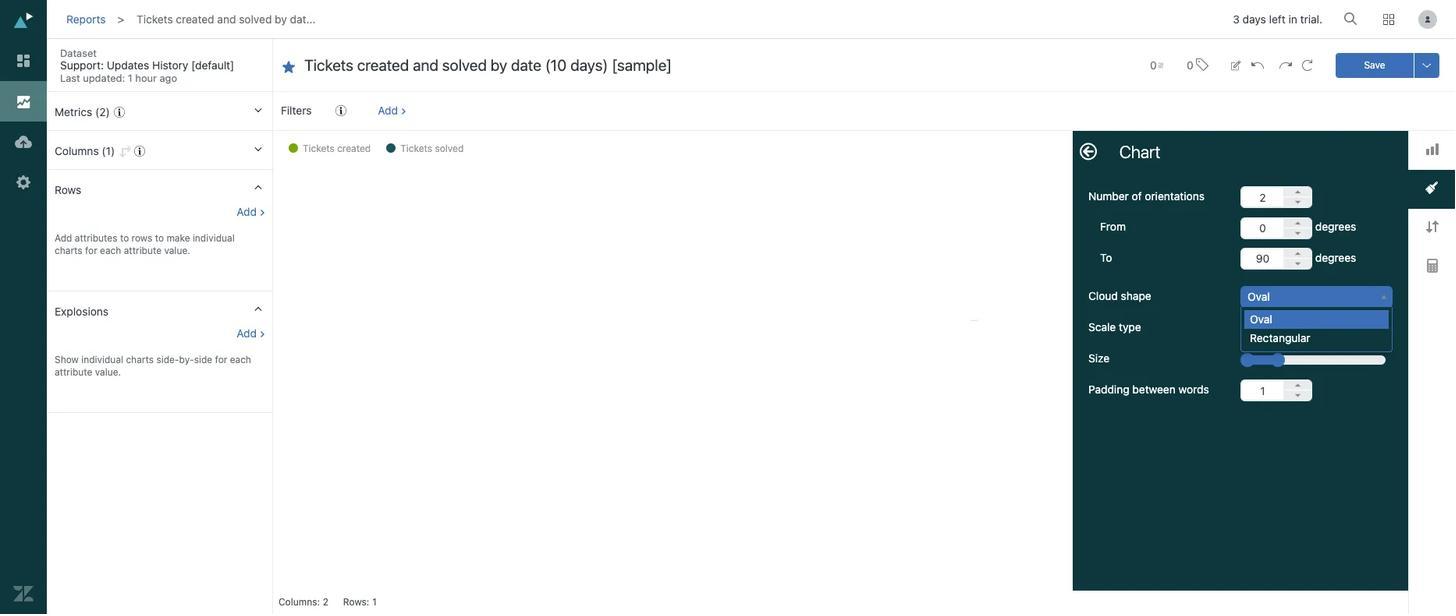 Task type: describe. For each thing, give the bounding box(es) containing it.
columns: 2
[[279, 597, 329, 609]]

open in-app guide image
[[336, 105, 347, 116]]

save group
[[1336, 53, 1440, 78]]

calc image
[[1427, 259, 1438, 273]]

side-
[[156, 354, 179, 366]]

padding
[[1089, 383, 1130, 396]]

show individual charts side-by-side for each attribute value.
[[55, 354, 251, 378]]

(1)
[[102, 144, 115, 158]]

rows
[[132, 233, 152, 244]]

chart
[[1120, 142, 1161, 162]]

reports image
[[13, 91, 34, 112]]

show
[[55, 354, 79, 366]]

created for tickets created
[[337, 143, 371, 155]]

padding between words
[[1089, 383, 1209, 396]]

explosions
[[55, 305, 109, 318]]

number of orientations
[[1089, 190, 1205, 203]]

for inside add attributes to rows to make individual charts for each attribute value.
[[85, 245, 97, 257]]

charts inside add attributes to rows to make individual charts for each attribute value.
[[55, 245, 82, 257]]

individual inside add attributes to rows to make individual charts for each attribute value.
[[193, 233, 235, 244]]

each inside add attributes to rows to make individual charts for each attribute value.
[[100, 245, 121, 257]]

by-
[[179, 354, 194, 366]]

rectangular option
[[1245, 330, 1389, 349]]

admin image
[[13, 172, 34, 193]]

datasets image
[[13, 132, 34, 152]]

scale type
[[1089, 321, 1141, 334]]

orientations
[[1145, 190, 1205, 203]]

2 to from the left
[[155, 233, 164, 244]]

list box containing oval
[[1242, 311, 1389, 349]]

oval option
[[1245, 311, 1389, 330]]

cloud shape
[[1089, 289, 1152, 303]]

arrow left3 image
[[1080, 143, 1097, 160]]

graph image
[[1426, 144, 1439, 155]]

columns:
[[279, 597, 320, 609]]

value. inside add attributes to rows to make individual charts for each attribute value.
[[164, 245, 190, 257]]

metrics (2)
[[55, 105, 110, 119]]

tickets for tickets created and solved by dat...
[[137, 12, 173, 26]]

arrows image
[[1426, 221, 1439, 234]]

0 vertical spatial solved
[[239, 12, 272, 26]]

attribute inside show individual charts side-by-side for each attribute value.
[[55, 367, 92, 378]]

oval for oval
[[1248, 291, 1270, 304]]

Search... field
[[1347, 7, 1363, 30]]

shape
[[1121, 289, 1152, 303]]

√n link
[[1242, 319, 1392, 339]]

reports
[[66, 12, 106, 26]]

by
[[275, 12, 287, 26]]

scale
[[1089, 321, 1116, 334]]

between
[[1133, 383, 1176, 396]]

zendesk products image
[[1384, 14, 1395, 25]]

attributes
[[75, 233, 117, 244]]

oval link
[[1242, 287, 1392, 308]]

value. inside show individual charts side-by-side for each attribute value.
[[95, 367, 121, 378]]

tickets for tickets solved
[[401, 143, 432, 155]]

dat...
[[290, 12, 316, 26]]

cloud
[[1089, 289, 1118, 303]]

tickets solved
[[401, 143, 464, 155]]

oval rectangular
[[1250, 313, 1311, 345]]

(2)
[[95, 105, 110, 119]]

left
[[1269, 13, 1286, 26]]

1 vertical spatial solved
[[435, 143, 464, 155]]

side
[[194, 354, 212, 366]]

and
[[217, 12, 236, 26]]

size
[[1089, 352, 1110, 365]]

words
[[1179, 383, 1209, 396]]

save
[[1364, 59, 1386, 71]]



Task type: locate. For each thing, give the bounding box(es) containing it.
columns
[[55, 144, 99, 158]]

rows
[[55, 183, 81, 197]]

rows:
[[343, 597, 369, 609]]

0 button
[[1180, 48, 1216, 82]]

combined shape image
[[1426, 182, 1438, 195]]

degrees for from
[[1313, 220, 1357, 234]]

1 vertical spatial open in-app guide image
[[134, 146, 145, 157]]

columns (1)
[[55, 144, 115, 158]]

type
[[1119, 321, 1141, 334]]

2 degrees from the top
[[1313, 251, 1357, 264]]

to left rows
[[120, 233, 129, 244]]

None text field
[[1241, 187, 1284, 209], [1241, 380, 1284, 402], [1241, 187, 1284, 209], [1241, 380, 1284, 402]]

each
[[100, 245, 121, 257], [230, 354, 251, 366]]

trial.
[[1301, 13, 1323, 26]]

to right rows
[[155, 233, 164, 244]]

1 horizontal spatial attribute
[[124, 245, 162, 257]]

1 horizontal spatial value.
[[164, 245, 190, 257]]

3 days left in trial.
[[1233, 13, 1323, 26]]

save button
[[1336, 53, 1414, 78]]

add inside add attributes to rows to make individual charts for each attribute value.
[[55, 233, 72, 244]]

add attributes to rows to make individual charts for each attribute value.
[[55, 233, 235, 257]]

0 horizontal spatial for
[[85, 245, 97, 257]]

0 horizontal spatial to
[[120, 233, 129, 244]]

0 vertical spatial open in-app guide image
[[114, 107, 125, 118]]

zendesk image
[[13, 585, 34, 605]]

each right side
[[230, 354, 251, 366]]

1 vertical spatial oval
[[1250, 313, 1273, 326]]

attribute down show
[[55, 367, 92, 378]]

for right side
[[215, 354, 227, 366]]

0 horizontal spatial attribute
[[55, 367, 92, 378]]

charts inside show individual charts side-by-side for each attribute value.
[[126, 354, 154, 366]]

0 vertical spatial attribute
[[124, 245, 162, 257]]

1 horizontal spatial each
[[230, 354, 251, 366]]

created left and
[[176, 12, 214, 26]]

charts
[[55, 245, 82, 257], [126, 354, 154, 366]]

dashboard image
[[13, 51, 34, 71]]

1 vertical spatial created
[[337, 143, 371, 155]]

1 horizontal spatial created
[[337, 143, 371, 155]]

oval
[[1248, 291, 1270, 304], [1250, 313, 1273, 326]]

individual inside show individual charts side-by-side for each attribute value.
[[81, 354, 123, 366]]

0 horizontal spatial individual
[[81, 354, 123, 366]]

oval for oval rectangular
[[1250, 313, 1273, 326]]

list box
[[1242, 311, 1389, 349]]

0 vertical spatial oval
[[1248, 291, 1270, 304]]

0 vertical spatial created
[[176, 12, 214, 26]]

1 horizontal spatial individual
[[193, 233, 235, 244]]

individual right make
[[193, 233, 235, 244]]

0
[[1187, 58, 1194, 71]]

metrics
[[55, 105, 92, 119]]

1 horizontal spatial charts
[[126, 354, 154, 366]]

to
[[1100, 251, 1112, 264]]

degrees for to
[[1313, 251, 1357, 264]]

1 vertical spatial attribute
[[55, 367, 92, 378]]

0 horizontal spatial value.
[[95, 367, 121, 378]]

value. down make
[[164, 245, 190, 257]]

1 vertical spatial value.
[[95, 367, 121, 378]]

1 degrees from the top
[[1313, 220, 1357, 234]]

rectangular
[[1250, 332, 1311, 345]]

days
[[1243, 13, 1266, 26]]

0 horizontal spatial created
[[176, 12, 214, 26]]

1 horizontal spatial tickets
[[303, 143, 335, 155]]

1 horizontal spatial to
[[155, 233, 164, 244]]

1 vertical spatial degrees
[[1313, 251, 1357, 264]]

solved
[[239, 12, 272, 26], [435, 143, 464, 155]]

each inside show individual charts side-by-side for each attribute value.
[[230, 354, 251, 366]]

0 horizontal spatial each
[[100, 245, 121, 257]]

0 horizontal spatial tickets
[[137, 12, 173, 26]]

for down attributes
[[85, 245, 97, 257]]

tickets created and solved by dat...
[[137, 12, 316, 26]]

created down open in-app guide image
[[337, 143, 371, 155]]

1 vertical spatial individual
[[81, 354, 123, 366]]

oval inside oval rectangular
[[1250, 313, 1273, 326]]

individual
[[193, 233, 235, 244], [81, 354, 123, 366]]

0 vertical spatial degrees
[[1313, 220, 1357, 234]]

0 horizontal spatial open in-app guide image
[[114, 107, 125, 118]]

attribute
[[124, 245, 162, 257], [55, 367, 92, 378]]

1 horizontal spatial solved
[[435, 143, 464, 155]]

1 vertical spatial charts
[[126, 354, 154, 366]]

to
[[120, 233, 129, 244], [155, 233, 164, 244]]

attribute inside add attributes to rows to make individual charts for each attribute value.
[[124, 245, 162, 257]]

for
[[85, 245, 97, 257], [215, 354, 227, 366]]

oval up rectangular
[[1250, 313, 1273, 326]]

degrees
[[1313, 220, 1357, 234], [1313, 251, 1357, 264]]

1
[[372, 597, 377, 609]]

oval up √n
[[1248, 291, 1270, 304]]

tickets for tickets created
[[303, 143, 335, 155]]

created for tickets created and solved by dat...
[[176, 12, 214, 26]]

individual right show
[[81, 354, 123, 366]]

0 vertical spatial each
[[100, 245, 121, 257]]

value.
[[164, 245, 190, 257], [95, 367, 121, 378]]

None text field
[[304, 55, 1119, 76], [1241, 217, 1284, 239], [1241, 248, 1284, 270], [304, 55, 1119, 76], [1241, 217, 1284, 239], [1241, 248, 1284, 270]]

make
[[167, 233, 190, 244]]

0 vertical spatial individual
[[193, 233, 235, 244]]

charts down attributes
[[55, 245, 82, 257]]

1 vertical spatial each
[[230, 354, 251, 366]]

from
[[1100, 220, 1126, 234]]

0 horizontal spatial solved
[[239, 12, 272, 26]]

1 to from the left
[[120, 233, 129, 244]]

value. down explosions
[[95, 367, 121, 378]]

open in-app guide image right (1) at the left
[[134, 146, 145, 157]]

0 vertical spatial value.
[[164, 245, 190, 257]]

0 horizontal spatial charts
[[55, 245, 82, 257]]

filters
[[281, 104, 312, 117]]

add
[[378, 104, 398, 117], [237, 205, 257, 219], [55, 233, 72, 244], [237, 327, 257, 340]]

2 horizontal spatial tickets
[[401, 143, 432, 155]]

0 vertical spatial charts
[[55, 245, 82, 257]]

2
[[323, 597, 329, 609]]

attribute down rows
[[124, 245, 162, 257]]

1 horizontal spatial open in-app guide image
[[134, 146, 145, 157]]

0 vertical spatial for
[[85, 245, 97, 257]]

rows: 1
[[343, 597, 377, 609]]

tickets
[[137, 12, 173, 26], [303, 143, 335, 155], [401, 143, 432, 155]]

√n
[[1248, 322, 1262, 335]]

for inside show individual charts side-by-side for each attribute value.
[[215, 354, 227, 366]]

each down attributes
[[100, 245, 121, 257]]

1 vertical spatial for
[[215, 354, 227, 366]]

open in-app guide image right (2) at top left
[[114, 107, 125, 118]]

number
[[1089, 190, 1129, 203]]

in
[[1289, 13, 1298, 26]]

of
[[1132, 190, 1142, 203]]

charts left side-
[[126, 354, 154, 366]]

1 horizontal spatial for
[[215, 354, 227, 366]]

open in-app guide image
[[114, 107, 125, 118], [134, 146, 145, 157]]

3
[[1233, 13, 1240, 26]]

created
[[176, 12, 214, 26], [337, 143, 371, 155]]

tickets created
[[303, 143, 371, 155]]



Task type: vqa. For each thing, say whether or not it's contained in the screenshot.
leftmost solved
yes



